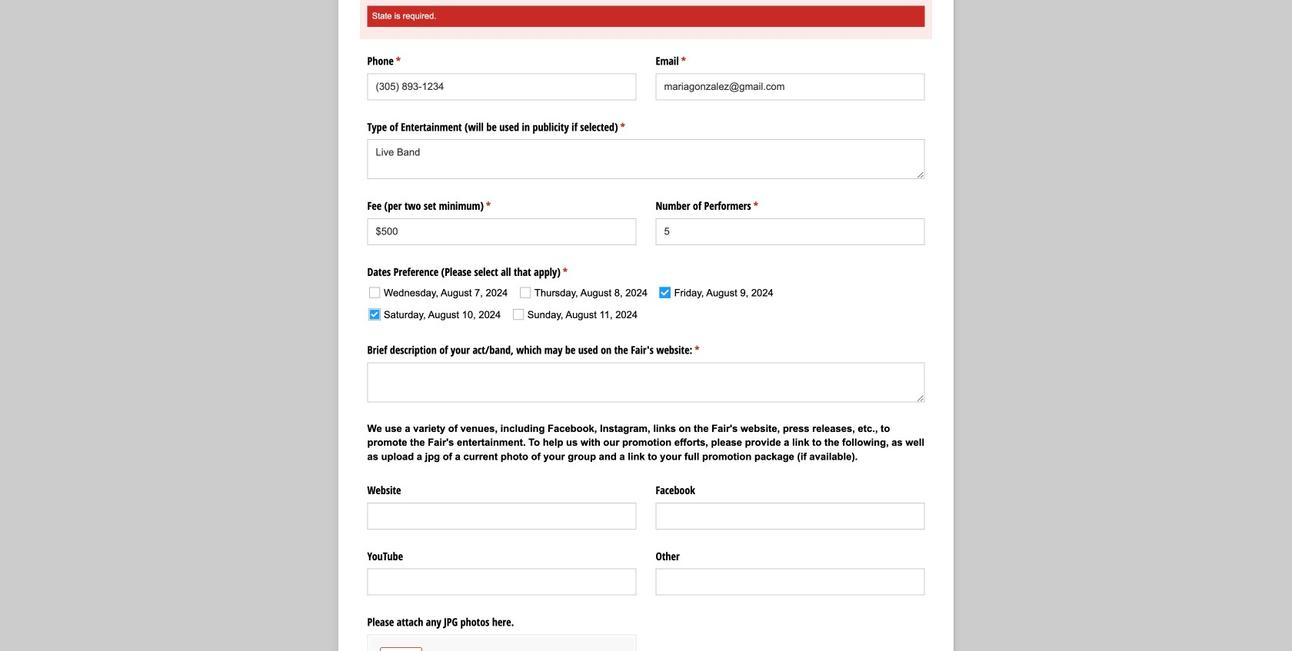 Task type: locate. For each thing, give the bounding box(es) containing it.
None text field
[[367, 73, 636, 100], [656, 73, 925, 100], [367, 218, 636, 245], [656, 218, 925, 245], [367, 363, 925, 403], [367, 503, 636, 530], [656, 503, 925, 530], [367, 73, 636, 100], [656, 73, 925, 100], [367, 218, 636, 245], [656, 218, 925, 245], [367, 363, 925, 403], [367, 503, 636, 530], [656, 503, 925, 530]]

None text field
[[367, 139, 925, 179], [367, 569, 636, 596], [656, 569, 925, 596], [367, 139, 925, 179], [367, 569, 636, 596], [656, 569, 925, 596]]

checkbox-group element
[[364, 281, 925, 328]]



Task type: vqa. For each thing, say whether or not it's contained in the screenshot.
text box
yes



